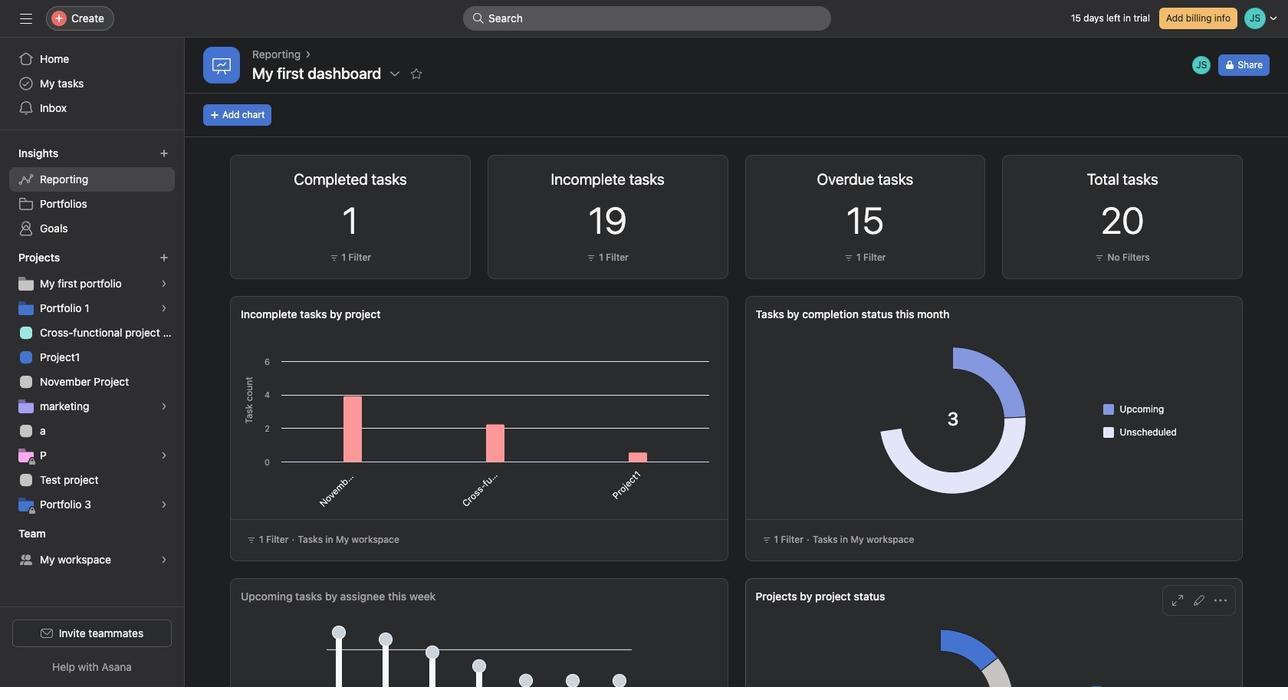 Task type: vqa. For each thing, say whether or not it's contained in the screenshot.
See details, Thought Zone (Brainstorm Space) icon within the 'Teams' element
no



Task type: locate. For each thing, give the bounding box(es) containing it.
show options image
[[389, 67, 401, 80]]

hide sidebar image
[[20, 12, 32, 25]]

0 vertical spatial view chart image
[[657, 171, 669, 183]]

view chart image
[[657, 171, 669, 183], [1172, 594, 1184, 607]]

see details, marketing image
[[160, 402, 169, 411]]

insights element
[[0, 140, 184, 244]]

1 vertical spatial view chart image
[[1172, 594, 1184, 607]]

prominent image
[[472, 12, 485, 25]]

list box
[[463, 6, 831, 31]]

view chart image
[[399, 171, 412, 183]]

add to starred image
[[411, 67, 423, 80]]

1 horizontal spatial view chart image
[[1172, 594, 1184, 607]]



Task type: describe. For each thing, give the bounding box(es) containing it.
global element
[[0, 38, 184, 130]]

projects element
[[0, 244, 184, 520]]

see details, portfolio 1 image
[[160, 304, 169, 313]]

more actions image
[[1215, 594, 1227, 607]]

report image
[[212, 56, 231, 74]]

see details, p image
[[160, 451, 169, 460]]

new project or portfolio image
[[160, 253, 169, 262]]

see details, portfolio 3 image
[[160, 500, 169, 509]]

new insights image
[[160, 149, 169, 158]]

0 horizontal spatial view chart image
[[657, 171, 669, 183]]

teams element
[[0, 520, 184, 575]]

edit chart image
[[1193, 594, 1206, 607]]

see details, my workspace image
[[160, 555, 169, 564]]

see details, my first portfolio image
[[160, 279, 169, 288]]



